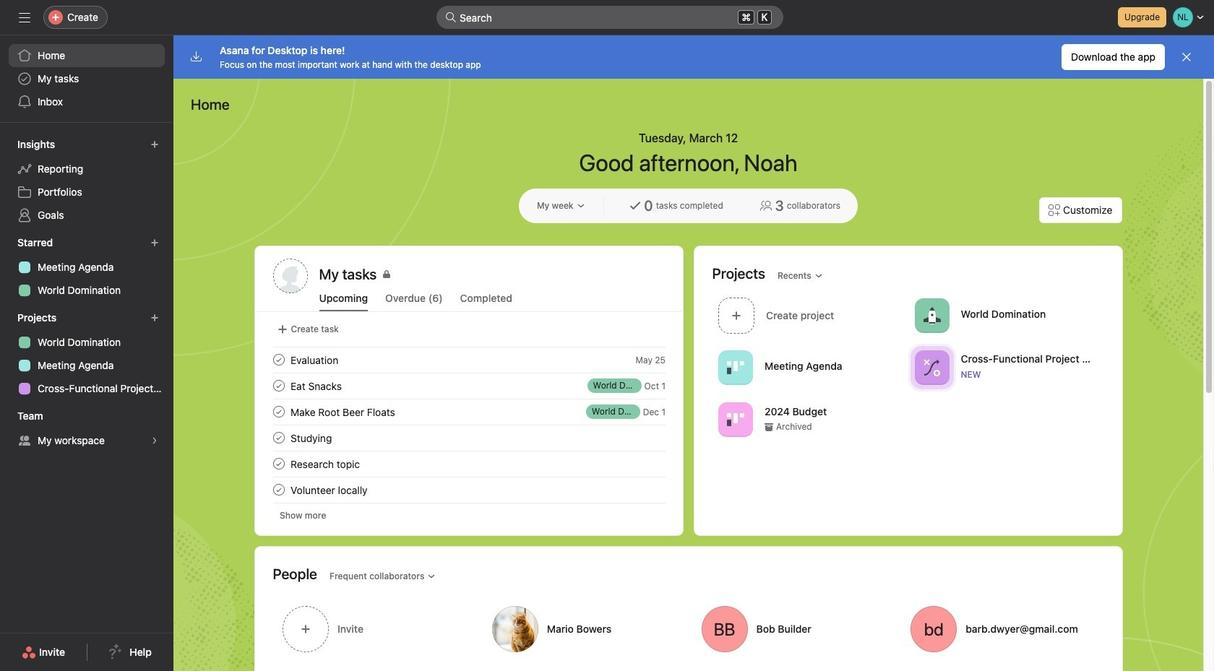 Task type: describe. For each thing, give the bounding box(es) containing it.
add items to starred image
[[150, 239, 159, 247]]

5 mark complete checkbox from the top
[[270, 482, 287, 499]]

projects element
[[0, 305, 174, 403]]

insights element
[[0, 132, 174, 230]]

mark complete image for mark complete option
[[270, 403, 287, 421]]

line_and_symbols image
[[923, 359, 941, 376]]

starred element
[[0, 230, 174, 305]]

3 mark complete checkbox from the top
[[270, 429, 287, 447]]

Mark complete checkbox
[[270, 403, 287, 421]]

teams element
[[0, 403, 174, 455]]

global element
[[0, 35, 174, 122]]

mark complete image for fifth mark complete checkbox from the bottom of the page
[[270, 351, 287, 369]]

mark complete image for 1st mark complete checkbox from the bottom of the page
[[270, 482, 287, 499]]



Task type: locate. For each thing, give the bounding box(es) containing it.
1 vertical spatial mark complete image
[[270, 482, 287, 499]]

3 mark complete image from the top
[[270, 403, 287, 421]]

dismiss image
[[1181, 51, 1193, 63]]

see details, my workspace image
[[150, 437, 159, 445]]

new insights image
[[150, 140, 159, 149]]

mark complete image for 4th mark complete checkbox from the top of the page
[[270, 455, 287, 473]]

4 mark complete image from the top
[[270, 455, 287, 473]]

1 mark complete checkbox from the top
[[270, 351, 287, 369]]

new project or portfolio image
[[150, 314, 159, 322]]

1 mark complete image from the top
[[270, 429, 287, 447]]

prominent image
[[445, 12, 457, 23]]

rocket image
[[923, 307, 941, 324]]

2 mark complete image from the top
[[270, 482, 287, 499]]

hide sidebar image
[[19, 12, 30, 23]]

2 mark complete checkbox from the top
[[270, 377, 287, 395]]

mark complete image for third mark complete checkbox
[[270, 429, 287, 447]]

Search tasks, projects, and more text field
[[437, 6, 784, 29]]

board image
[[727, 359, 744, 376]]

0 vertical spatial mark complete image
[[270, 429, 287, 447]]

mark complete image
[[270, 429, 287, 447], [270, 482, 287, 499]]

mark complete image
[[270, 351, 287, 369], [270, 377, 287, 395], [270, 403, 287, 421], [270, 455, 287, 473]]

1 mark complete image from the top
[[270, 351, 287, 369]]

mark complete image for second mark complete checkbox from the top
[[270, 377, 287, 395]]

add profile photo image
[[273, 259, 308, 294]]

board image
[[727, 411, 744, 428]]

Mark complete checkbox
[[270, 351, 287, 369], [270, 377, 287, 395], [270, 429, 287, 447], [270, 455, 287, 473], [270, 482, 287, 499]]

None field
[[437, 6, 784, 29]]

2 mark complete image from the top
[[270, 377, 287, 395]]

4 mark complete checkbox from the top
[[270, 455, 287, 473]]



Task type: vqa. For each thing, say whether or not it's contained in the screenshot.
DISMISS image
yes



